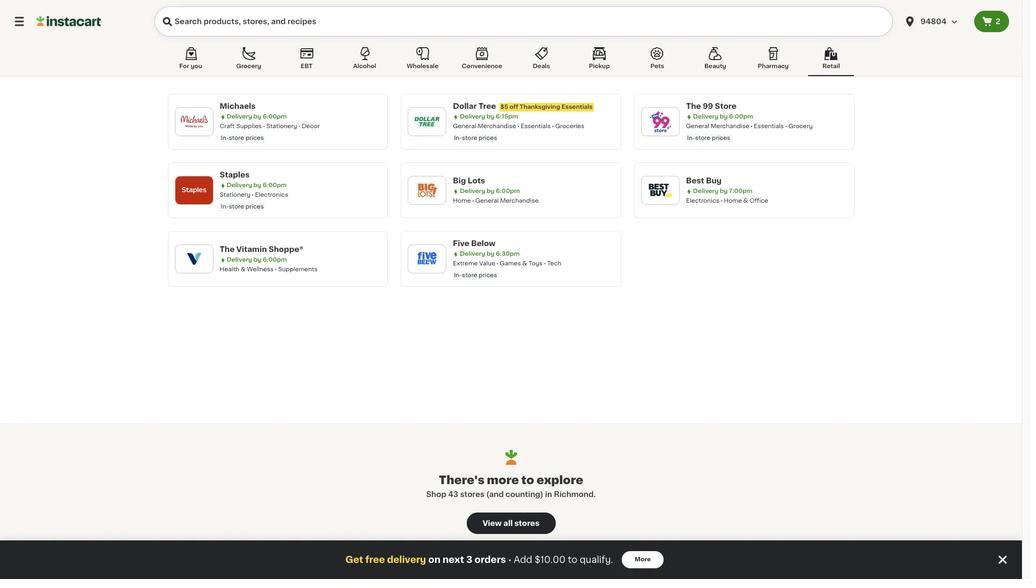 Task type: describe. For each thing, give the bounding box(es) containing it.
store for staples
[[229, 204, 244, 210]]

store for five below
[[462, 273, 478, 279]]

2 button
[[975, 11, 1010, 32]]

by for staples
[[254, 183, 261, 188]]

general for delivery by 6:15pm
[[453, 123, 476, 129]]

99
[[703, 103, 714, 110]]

retail
[[823, 63, 841, 69]]

craft supplies stationery décor
[[220, 123, 320, 129]]

you
[[191, 63, 202, 69]]

6:00pm for staples
[[263, 183, 287, 188]]

delivery
[[387, 556, 426, 565]]

health
[[220, 267, 239, 273]]

prices down delivery by 6:15pm
[[479, 135, 497, 141]]

extreme
[[453, 261, 478, 267]]

for you
[[179, 63, 202, 69]]

delivery for michaels
[[227, 114, 252, 120]]

delivery by 6:00pm for the vitamin shoppe®
[[227, 257, 287, 263]]

delivery by 6:00pm for staples
[[227, 183, 287, 188]]

essentials for general merchandise essentials grocery
[[754, 123, 784, 129]]

by down tree on the top
[[487, 114, 495, 120]]

extreme value games & toys tech
[[453, 261, 562, 267]]

shop categories tab list
[[168, 45, 855, 76]]

home general merchandise
[[453, 198, 539, 204]]

merchandise for 6:00pm
[[711, 123, 750, 129]]

6:00pm for the 99 store
[[730, 114, 754, 120]]

office
[[750, 198, 769, 204]]

6:00pm for the vitamin shoppe®
[[263, 257, 287, 263]]

thanksgiving
[[520, 104, 560, 110]]

deals
[[533, 63, 550, 69]]

7:00pm
[[729, 188, 753, 194]]

groceries
[[556, 123, 585, 129]]

the for the 99 store
[[687, 103, 701, 110]]

in- down "dollar"
[[454, 135, 462, 141]]

in- for michaels
[[221, 135, 229, 141]]

delivery by 6:00pm for big lots
[[460, 188, 520, 194]]

by for michaels
[[254, 114, 261, 120]]

alcohol
[[353, 63, 376, 69]]

prices for staples
[[246, 204, 264, 210]]

value
[[479, 261, 496, 267]]

delivery for staples
[[227, 183, 252, 188]]

in-store prices for staples
[[221, 204, 264, 210]]

store for michaels
[[229, 135, 244, 141]]

shoppe®
[[269, 246, 304, 253]]

essentials for general merchandise essentials groceries
[[521, 123, 551, 129]]

the 99 store
[[687, 103, 737, 110]]

stores inside button
[[515, 520, 540, 528]]

1 vertical spatial grocery
[[789, 123, 813, 129]]

there's
[[439, 475, 485, 486]]

to inside there's more to explore shop 43 stores (and counting) in richmond.
[[522, 475, 535, 486]]

delivery down "dollar"
[[460, 114, 486, 120]]

pets
[[651, 63, 665, 69]]

dollar
[[453, 103, 477, 110]]

prices for five below
[[479, 273, 497, 279]]

by for big lots
[[487, 188, 495, 194]]

view all stores link
[[467, 513, 556, 535]]

toys
[[529, 261, 543, 267]]

general down lots
[[476, 198, 499, 204]]

pharmacy
[[758, 63, 789, 69]]

deals button
[[519, 45, 565, 76]]

off
[[510, 104, 519, 110]]

view all stores
[[483, 520, 540, 528]]

2 horizontal spatial &
[[744, 198, 749, 204]]

stores inside there's more to explore shop 43 stores (and counting) in richmond.
[[460, 491, 485, 499]]

in- for five below
[[454, 273, 462, 279]]

all
[[504, 520, 513, 528]]

michaels logo image
[[180, 108, 208, 136]]

in-store prices for five below
[[454, 273, 497, 279]]

for you button
[[168, 45, 214, 76]]

free
[[366, 556, 385, 565]]

in- for staples
[[221, 204, 229, 210]]

(and
[[487, 491, 504, 499]]

by for best buy
[[720, 188, 728, 194]]

store
[[715, 103, 737, 110]]

tree
[[479, 103, 496, 110]]

94804 button
[[904, 6, 968, 37]]

2 home from the left
[[724, 198, 742, 204]]

counting)
[[506, 491, 544, 499]]

shop
[[427, 491, 447, 499]]

94804 button
[[898, 6, 975, 37]]

delivery for the vitamin shoppe®
[[227, 257, 252, 263]]

staples logo image
[[180, 177, 208, 205]]

five below
[[453, 240, 496, 247]]

below
[[471, 240, 496, 247]]

in
[[545, 491, 552, 499]]

there's more to explore shop 43 stores (and counting) in richmond.
[[427, 475, 596, 499]]

ebt button
[[284, 45, 330, 76]]

richmond.
[[554, 491, 596, 499]]

by for the vitamin shoppe®
[[254, 257, 261, 263]]

craft
[[220, 123, 235, 129]]

the for the vitamin shoppe®
[[220, 246, 235, 253]]

$10.00
[[535, 556, 566, 565]]

michaels
[[220, 103, 256, 110]]

beauty
[[705, 63, 727, 69]]

big
[[453, 177, 466, 185]]

treatment tracker modal dialog
[[0, 541, 1023, 580]]

delivery for big lots
[[460, 188, 486, 194]]

best buy
[[687, 177, 722, 185]]

health & wellness supplements
[[220, 267, 318, 273]]

the vitamin shoppe® logo image
[[180, 245, 208, 273]]

pets button
[[635, 45, 681, 76]]

lots
[[468, 177, 485, 185]]

1 horizontal spatial &
[[523, 261, 528, 267]]

more
[[487, 475, 519, 486]]

2
[[996, 18, 1001, 25]]

prices for the 99 store
[[712, 135, 731, 141]]

convenience button
[[458, 45, 507, 76]]

games
[[500, 261, 521, 267]]

vitamin
[[237, 246, 267, 253]]

delivery for best buy
[[693, 188, 719, 194]]

staples
[[220, 171, 250, 179]]

0 horizontal spatial &
[[241, 267, 246, 273]]

qualify.
[[580, 556, 614, 565]]

6:30pm
[[496, 251, 520, 257]]

1 horizontal spatial electronics
[[687, 198, 720, 204]]

get
[[346, 556, 363, 565]]

best
[[687, 177, 705, 185]]

five
[[453, 240, 470, 247]]

grocery button
[[226, 45, 272, 76]]

wholesale
[[407, 63, 439, 69]]

essentials inside dollar tree $5 off thanksgiving essentials
[[562, 104, 593, 110]]



Task type: vqa. For each thing, say whether or not it's contained in the screenshot.
The 99 Store THE BY
yes



Task type: locate. For each thing, give the bounding box(es) containing it.
general down 99
[[687, 123, 710, 129]]

home
[[453, 198, 471, 204], [724, 198, 742, 204]]

the
[[687, 103, 701, 110], [220, 246, 235, 253]]

by for the 99 store
[[720, 114, 728, 120]]

prices
[[246, 135, 264, 141], [479, 135, 497, 141], [712, 135, 731, 141], [246, 204, 264, 210], [479, 273, 497, 279]]

None search field
[[155, 6, 893, 37]]

delivery down big lots
[[460, 188, 486, 194]]

6:00pm up craft supplies stationery décor
[[263, 114, 287, 120]]

to
[[522, 475, 535, 486], [568, 556, 578, 565]]

delivery by 6:00pm
[[227, 114, 287, 120], [693, 114, 754, 120], [227, 183, 287, 188], [460, 188, 520, 194], [227, 257, 287, 263]]

pickup button
[[577, 45, 623, 76]]

delivery down the staples at the left
[[227, 183, 252, 188]]

for
[[179, 63, 189, 69]]

43
[[448, 491, 459, 499]]

1 home from the left
[[453, 198, 471, 204]]

merchandise
[[478, 123, 517, 129], [711, 123, 750, 129], [500, 198, 539, 204]]

grocery
[[236, 63, 261, 69], [789, 123, 813, 129]]

in- down extreme
[[454, 273, 462, 279]]

by down store on the top right
[[720, 114, 728, 120]]

general merchandise essentials grocery
[[687, 123, 813, 129]]

prices down supplies
[[246, 135, 264, 141]]

6:00pm up health & wellness supplements
[[263, 257, 287, 263]]

delivery by 6:00pm up supplies
[[227, 114, 287, 120]]

in- down the craft
[[221, 135, 229, 141]]

home down the 7:00pm on the top of the page
[[724, 198, 742, 204]]

ebt
[[301, 63, 313, 69]]

store down extreme
[[462, 273, 478, 279]]

delivery down michaels
[[227, 114, 252, 120]]

store for the 99 store
[[696, 135, 711, 141]]

on
[[429, 556, 441, 565]]

store down the craft
[[229, 135, 244, 141]]

buy
[[706, 177, 722, 185]]

0 horizontal spatial to
[[522, 475, 535, 486]]

1 horizontal spatial grocery
[[789, 123, 813, 129]]

general down "dollar"
[[453, 123, 476, 129]]

1 vertical spatial stationery
[[220, 192, 251, 198]]

delivery
[[227, 114, 252, 120], [460, 114, 486, 120], [693, 114, 719, 120], [227, 183, 252, 188], [460, 188, 486, 194], [693, 188, 719, 194], [460, 251, 486, 257], [227, 257, 252, 263]]

the left 99
[[687, 103, 701, 110]]

wellness
[[247, 267, 274, 273]]

1 horizontal spatial the
[[687, 103, 701, 110]]

1 horizontal spatial to
[[568, 556, 578, 565]]

stationery
[[266, 123, 297, 129], [220, 192, 251, 198]]

6:00pm up general merchandise essentials grocery at the top right of page
[[730, 114, 754, 120]]

0 vertical spatial the
[[687, 103, 701, 110]]

the 99 store logo image
[[647, 108, 675, 136]]

dollar tree logo image
[[413, 108, 441, 136]]

0 vertical spatial grocery
[[236, 63, 261, 69]]

add
[[514, 556, 533, 565]]

6:00pm for big lots
[[496, 188, 520, 194]]

prices down general merchandise essentials grocery at the top right of page
[[712, 135, 731, 141]]

in-store prices
[[221, 135, 264, 141], [454, 135, 497, 141], [688, 135, 731, 141], [221, 204, 264, 210], [454, 273, 497, 279]]

0 horizontal spatial the
[[220, 246, 235, 253]]

stationery down the staples at the left
[[220, 192, 251, 198]]

0 horizontal spatial electronics
[[255, 192, 288, 198]]

0 horizontal spatial grocery
[[236, 63, 261, 69]]

& right health
[[241, 267, 246, 273]]

& down the 7:00pm on the top of the page
[[744, 198, 749, 204]]

1 vertical spatial to
[[568, 556, 578, 565]]

next
[[443, 556, 465, 565]]

stationery left décor
[[266, 123, 297, 129]]

in-store prices for the 99 store
[[688, 135, 731, 141]]

general
[[453, 123, 476, 129], [687, 123, 710, 129], [476, 198, 499, 204]]

delivery by 6:00pm for the 99 store
[[693, 114, 754, 120]]

by up stationery electronics in the left of the page
[[254, 183, 261, 188]]

by up supplies
[[254, 114, 261, 120]]

0 horizontal spatial essentials
[[521, 123, 551, 129]]

explore
[[537, 475, 584, 486]]

1 horizontal spatial essentials
[[562, 104, 593, 110]]

in-store prices down stationery electronics in the left of the page
[[221, 204, 264, 210]]

wholesale button
[[400, 45, 446, 76]]

prices down value
[[479, 273, 497, 279]]

store down delivery by 6:15pm
[[462, 135, 478, 141]]

stores right all
[[515, 520, 540, 528]]

0 vertical spatial stationery
[[266, 123, 297, 129]]

delivery by 6:00pm up stationery electronics in the left of the page
[[227, 183, 287, 188]]

delivery by 6:15pm
[[460, 114, 518, 120]]

the up health
[[220, 246, 235, 253]]

delivery down five below
[[460, 251, 486, 257]]

get free delivery on next 3 orders • add $10.00 to qualify.
[[346, 556, 614, 565]]

1 horizontal spatial stores
[[515, 520, 540, 528]]

electronics home & office
[[687, 198, 769, 204]]

6:00pm
[[263, 114, 287, 120], [730, 114, 754, 120], [263, 183, 287, 188], [496, 188, 520, 194], [263, 257, 287, 263]]

stationery electronics
[[220, 192, 288, 198]]

•
[[508, 556, 512, 565]]

delivery by 6:00pm up home general merchandise
[[460, 188, 520, 194]]

to inside 'get free delivery on next 3 orders • add $10.00 to qualify.'
[[568, 556, 578, 565]]

0 horizontal spatial stores
[[460, 491, 485, 499]]

general merchandise essentials groceries
[[453, 123, 585, 129]]

Search field
[[155, 6, 893, 37]]

prices for michaels
[[246, 135, 264, 141]]

pharmacy button
[[751, 45, 797, 76]]

retail button
[[809, 45, 855, 76]]

6:00pm up stationery electronics in the left of the page
[[263, 183, 287, 188]]

general for delivery by 6:00pm
[[687, 123, 710, 129]]

by up wellness
[[254, 257, 261, 263]]

stores down "there's" on the left bottom of page
[[460, 491, 485, 499]]

décor
[[302, 123, 320, 129]]

orders
[[475, 556, 506, 565]]

by up value
[[487, 251, 495, 257]]

in-
[[221, 135, 229, 141], [454, 135, 462, 141], [688, 135, 696, 141], [221, 204, 229, 210], [454, 273, 462, 279]]

6:15pm
[[496, 114, 518, 120]]

electronics
[[255, 192, 288, 198], [687, 198, 720, 204]]

0 horizontal spatial stationery
[[220, 192, 251, 198]]

by up home general merchandise
[[487, 188, 495, 194]]

to right $10.00
[[568, 556, 578, 565]]

in-store prices down extreme
[[454, 273, 497, 279]]

by for five below
[[487, 251, 495, 257]]

1 horizontal spatial stationery
[[266, 123, 297, 129]]

delivery down best buy
[[693, 188, 719, 194]]

2 horizontal spatial essentials
[[754, 123, 784, 129]]

6:00pm for michaels
[[263, 114, 287, 120]]

delivery by 6:30pm
[[460, 251, 520, 257]]

beauty button
[[693, 45, 739, 76]]

delivery by 6:00pm for michaels
[[227, 114, 287, 120]]

delivery for five below
[[460, 251, 486, 257]]

in- down stationery electronics in the left of the page
[[221, 204, 229, 210]]

instacart image
[[37, 15, 101, 28]]

big lots
[[453, 177, 485, 185]]

delivery down 99
[[693, 114, 719, 120]]

in-store prices down delivery by 6:15pm
[[454, 135, 497, 141]]

five below logo image
[[413, 245, 441, 273]]

dollar tree $5 off thanksgiving essentials
[[453, 103, 593, 110]]

more
[[635, 557, 651, 563]]

merchandise for 6:15pm
[[478, 123, 517, 129]]

1 horizontal spatial home
[[724, 198, 742, 204]]

in-store prices down supplies
[[221, 135, 264, 141]]

supplements
[[278, 267, 318, 273]]

& left toys
[[523, 261, 528, 267]]

delivery for the 99 store
[[693, 114, 719, 120]]

0 vertical spatial stores
[[460, 491, 485, 499]]

store down 99
[[696, 135, 711, 141]]

in-store prices down 99
[[688, 135, 731, 141]]

$5
[[501, 104, 508, 110]]

delivery by 6:00pm down store on the top right
[[693, 114, 754, 120]]

delivery by 6:00pm up wellness
[[227, 257, 287, 263]]

view all stores button
[[467, 513, 556, 535]]

1 vertical spatial the
[[220, 246, 235, 253]]

by up electronics home & office
[[720, 188, 728, 194]]

6:00pm up home general merchandise
[[496, 188, 520, 194]]

grocery inside button
[[236, 63, 261, 69]]

1 vertical spatial stores
[[515, 520, 540, 528]]

convenience
[[462, 63, 503, 69]]

alcohol button
[[342, 45, 388, 76]]

more button
[[622, 552, 664, 569]]

big lots logo image
[[413, 177, 441, 205]]

delivery up health
[[227, 257, 252, 263]]

best buy logo image
[[647, 177, 675, 205]]

delivery by 7:00pm
[[693, 188, 753, 194]]

0 horizontal spatial home
[[453, 198, 471, 204]]

supplies
[[236, 123, 262, 129]]

view
[[483, 520, 502, 528]]

0 vertical spatial to
[[522, 475, 535, 486]]

to up counting)
[[522, 475, 535, 486]]

3
[[467, 556, 473, 565]]

prices down stationery electronics in the left of the page
[[246, 204, 264, 210]]

in- right the 99 store logo
[[688, 135, 696, 141]]

store down stationery electronics in the left of the page
[[229, 204, 244, 210]]

in-store prices for michaels
[[221, 135, 264, 141]]

in- for the 99 store
[[688, 135, 696, 141]]

94804
[[921, 18, 947, 25]]

home down big
[[453, 198, 471, 204]]



